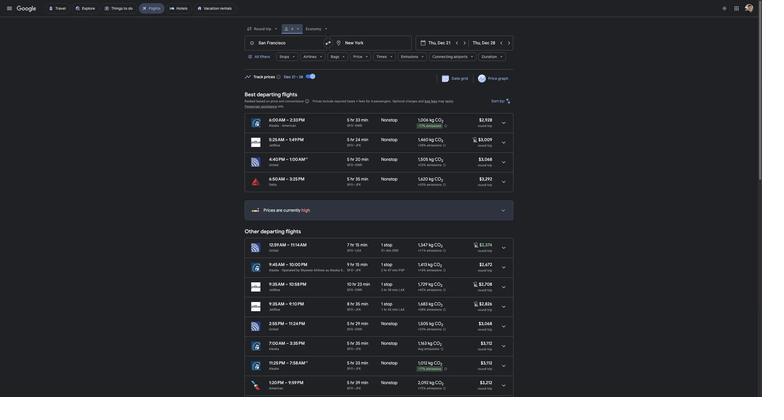 Task type: vqa. For each thing, say whether or not it's contained in the screenshot.


Task type: describe. For each thing, give the bounding box(es) containing it.
3212 US dollars text field
[[480, 380, 492, 386]]

+20% emissions
[[418, 144, 442, 147]]

prices are currently high
[[264, 208, 310, 213]]

Arrival time: 11:24 PM. text field
[[289, 321, 305, 327]]

3 round from the top
[[478, 164, 486, 167]]

8 trip from the top
[[487, 308, 492, 312]]

+23% emissions for 5 hr 29 min
[[418, 328, 442, 331]]

all filters
[[255, 54, 270, 59]]

nonstop flight. element for 1:00 am
[[381, 157, 398, 163]]

1,012
[[418, 361, 427, 366]]

alaska inside 7:00 am – 3:35 pm alaska
[[269, 347, 279, 351]]

round inside $2,928 round trip
[[478, 124, 486, 128]]

5 hr 35 min sfo – jfk for 3:25 pm
[[347, 177, 368, 187]]

Arrival time: 1:00 AM on  Friday, December 22. text field
[[290, 157, 308, 162]]

5:25 am – 1:49 pm jetblue
[[269, 137, 304, 147]]

hr for 3:35 pm
[[351, 341, 355, 346]]

nonstop for 7:58 am
[[381, 361, 398, 366]]

Departure time: 9:45 AM. text field
[[269, 262, 285, 268]]

flight details. leaves san francisco international airport at 5:25 am on thursday, december 21 and arrives at john f. kennedy international airport at 1:49 pm on thursday, december 21. image
[[497, 136, 510, 149]]

emissions for 11:14 am
[[427, 249, 442, 253]]

hr inside the '1 stop 3 hr 38 min lax'
[[384, 288, 387, 292]]

min for 9:10 pm
[[361, 302, 368, 307]]

1 stop 1 hr 43 min lax
[[381, 302, 405, 312]]

$3,112 for 1,163
[[481, 341, 492, 346]]

9 hr 15 min sfo – jfk
[[347, 262, 368, 272]]

+23% for 5 hr 29 min
[[418, 328, 426, 331]]

sfo for 1:49 pm
[[347, 144, 353, 147]]

connecting
[[432, 54, 453, 59]]

sfo for 3:35 pm
[[347, 347, 353, 351]]

best
[[245, 91, 256, 98]]

29
[[356, 321, 360, 327]]

leaves san francisco international airport at 5:25 am on thursday, december 21 and arrives at john f. kennedy international airport at 1:49 pm on thursday, december 21. element
[[269, 137, 304, 143]]

– inside 12:59 am – 11:14 am united
[[287, 243, 290, 248]]

layover (1 of 1) is a 2 hr 47 min layover at palm springs international airport in palm springs. element
[[381, 268, 415, 272]]

– inside 2:55 pm – 11:24 pm united
[[285, 321, 288, 327]]

1,729 kg co 2
[[418, 282, 443, 288]]

2374 US dollars text field
[[479, 243, 492, 248]]

5 hr 33 min sfo – ewr
[[347, 118, 368, 128]]

min for 9:59 pm
[[361, 380, 368, 386]]

sort by: button
[[489, 95, 513, 107]]

date grid button
[[438, 74, 472, 83]]

nonstop flight. element for 3:35 pm
[[381, 341, 398, 347]]

Departure time: 4:40 PM. text field
[[269, 157, 285, 162]]

$3,068 for 5 hr 29 min
[[479, 321, 492, 327]]

24
[[356, 137, 360, 143]]

min inside the '1 stop 3 hr 38 min lax'
[[392, 288, 398, 292]]

trip inside $3,292 round trip
[[487, 183, 492, 187]]

– inside 9:35 am – 9:10 pm jetblue
[[285, 302, 288, 307]]

layover (1 of 1) is a 1 hr 43 min layover at los angeles international airport in los angeles. element
[[381, 308, 415, 312]]

graph
[[498, 76, 508, 81]]

min for 1:49 pm
[[361, 137, 368, 143]]

round trip for $3,009
[[478, 144, 492, 148]]

$2,708
[[479, 282, 492, 287]]

operated
[[282, 269, 295, 272]]

Arrival time: 1:49 PM. text field
[[289, 137, 304, 143]]

4 inside popup button
[[291, 27, 293, 31]]

Departure time: 7:00 AM. text field
[[269, 341, 285, 346]]

+ inside prices include required taxes + fees for 4 passengers. optional charges and bag fees may apply. passenger assistance
[[356, 99, 358, 103]]

– inside the 4:40 pm – 1:00 am + 1
[[286, 157, 289, 162]]

+42%
[[418, 288, 426, 292]]

3 35 from the top
[[356, 341, 360, 346]]

leaves san francisco international airport at 6:50 am on thursday, december 21 and arrives at john f. kennedy international airport at 3:25 pm on thursday, december 21. element
[[269, 177, 305, 182]]

2 fees from the left
[[431, 99, 437, 103]]

jfk inside "9 hr 15 min sfo – jfk"
[[355, 269, 361, 272]]

kg for 11:14 am
[[429, 243, 433, 248]]

10:58 pm
[[289, 282, 306, 287]]

total duration 7 hr 15 min. element
[[347, 243, 381, 249]]

1 left 43
[[381, 308, 383, 312]]

– inside '5 hr 20 min sfo – ewr'
[[353, 163, 355, 167]]

1 inside 1 stop 51 min ord
[[381, 243, 383, 248]]

+ for 5 hr 33 min
[[305, 360, 307, 364]]

+33% emissions
[[418, 183, 442, 187]]

convenience
[[285, 99, 304, 103]]

– inside 7:00 am – 3:35 pm alaska
[[286, 341, 289, 346]]

2:55 pm
[[269, 321, 284, 327]]

$2,928 round trip
[[478, 118, 492, 128]]

2708 US dollars text field
[[479, 282, 492, 287]]

17% for 1,012
[[419, 367, 425, 371]]

optional
[[393, 99, 405, 103]]

9:35 am for 10:58 pm
[[269, 282, 284, 287]]

sort by:
[[491, 99, 505, 103]]

– inside 6:50 am – 3:25 pm delta
[[286, 177, 289, 182]]

– inside 8 hr 35 min sfo – jfk
[[353, 308, 355, 312]]

jfk inside 5 hr 33 min sfo – jfk
[[355, 367, 361, 371]]

flight details. leaves san francisco international airport at 11:25 pm on thursday, december 21 and arrives at john f. kennedy international airport at 7:58 am on friday, december 22. image
[[497, 360, 510, 372]]

min inside the 1 stop 1 hr 43 min lax
[[392, 308, 398, 312]]

1,163
[[418, 341, 427, 346]]

1,620
[[418, 177, 428, 182]]

7:00 am
[[269, 341, 285, 346]]

Departure time: 6:50 AM. text field
[[269, 177, 285, 182]]

3068 US dollars text field
[[479, 157, 492, 162]]

$3,212 round trip
[[478, 380, 492, 391]]

track prices
[[254, 75, 275, 79]]

ewr for 33
[[355, 124, 362, 128]]

15 for 9
[[355, 262, 360, 268]]

alaska down departure time: 9:45 am. text box
[[269, 269, 279, 272]]

connecting airports button
[[429, 50, 477, 63]]

this price for this flight doesn't include overhead bin access. if you need a carry-on bag, use the bags filter to update prices. image
[[472, 137, 478, 143]]

4 inside prices include required taxes + fees for 4 passengers. optional charges and bag fees may apply. passenger assistance
[[371, 99, 373, 103]]

5 hr 20 min sfo – ewr
[[347, 157, 369, 167]]

jfk for 1:49 pm
[[355, 144, 361, 147]]

min for 10:58 pm
[[363, 282, 370, 287]]

$3,292
[[479, 177, 492, 182]]

jfk for 3:25 pm
[[355, 183, 361, 187]]

flight details. leaves san francisco international airport at 9:35 am on thursday, december 21 and arrives at john f. kennedy international airport at 9:10 pm on thursday, december 21. image
[[497, 301, 510, 313]]

sfo for 10:00 pm
[[347, 269, 353, 272]]

5 hr 24 min sfo – jfk
[[347, 137, 368, 147]]

sfo for 9:10 pm
[[347, 308, 353, 312]]

dec 21 – 28
[[284, 75, 303, 79]]

trip inside $3,212 round trip
[[487, 387, 492, 391]]

$2,672 round trip
[[478, 262, 492, 272]]

price
[[271, 99, 278, 103]]

emissions for 1:00 am
[[427, 163, 442, 167]]

- for 1,006
[[418, 124, 419, 128]]

5 hr 33 min sfo – jfk
[[347, 361, 368, 371]]

11:25 pm
[[269, 361, 285, 366]]

leaves san francisco international airport at 1:20 pm on thursday, december 21 and arrives at john f. kennedy international airport at 9:59 pm on thursday, december 21. element
[[269, 380, 303, 386]]

leaves san francisco international airport at 2:55 pm on thursday, december 21 and arrives at newark liberty international airport at 11:24 pm on thursday, december 21. element
[[269, 321, 305, 327]]

+11%
[[418, 249, 426, 253]]

flight details. leaves san francisco international airport at 2:55 pm on thursday, december 21 and arrives at newark liberty international airport at 11:24 pm on thursday, december 21. image
[[497, 320, 510, 333]]

hr inside the 1 stop 1 hr 43 min lax
[[384, 308, 387, 312]]

emissions for 10:00 pm
[[427, 269, 442, 272]]

required
[[334, 99, 346, 103]]

1 inside the 4:40 pm – 1:00 am + 1
[[307, 157, 308, 160]]

kg for 1:00 am
[[429, 157, 434, 162]]

Departure time: 1:20 PM. text field
[[269, 380, 284, 386]]

sfo for 2:33 pm
[[347, 124, 353, 128]]

trip inside $2,672 round trip
[[487, 269, 492, 272]]

+16%
[[418, 269, 426, 272]]

2 for 1:00 am
[[441, 159, 443, 163]]

stops
[[279, 54, 289, 59]]

based
[[256, 99, 265, 103]]

1 inside the '1 stop 3 hr 38 min lax'
[[381, 282, 383, 287]]

Departure time: 9:35 AM. text field
[[269, 302, 284, 307]]

bags
[[331, 54, 339, 59]]

2 for 10:00 pm
[[440, 264, 442, 268]]

38
[[388, 288, 391, 292]]

11:25 pm – 7:58 am + 1
[[269, 360, 308, 366]]

2 for 11:14 am
[[441, 244, 443, 249]]

– left the 2:33 pm
[[286, 118, 289, 123]]

sfo for 9:59 pm
[[347, 387, 353, 390]]

leaves san francisco international airport at 6:00 am on thursday, december 21 and arrives at newark liberty international airport at 2:33 pm on thursday, december 21. element
[[269, 118, 305, 123]]

1 united from the top
[[269, 163, 279, 167]]

2 round from the top
[[478, 144, 486, 148]]

hr for 11:24 pm
[[351, 321, 355, 327]]

1,683 kg co 2
[[418, 302, 443, 308]]

9:35 am – 9:10 pm jetblue
[[269, 302, 304, 312]]

1,460 kg co 2
[[418, 137, 443, 143]]

min for 10:00 pm
[[361, 262, 368, 268]]

9 trip from the top
[[487, 328, 492, 332]]

nonstop for 3:35 pm
[[381, 341, 398, 346]]

bag fees button
[[425, 99, 437, 103]]

lax for 1,683
[[399, 308, 405, 312]]

hr for 10:00 pm
[[350, 262, 354, 268]]

dec
[[284, 75, 291, 79]]

hr inside 1 stop 2 hr 47 min psp
[[384, 269, 387, 272]]

2 inside 1 stop 2 hr 47 min psp
[[381, 269, 383, 272]]

jfk for 9:10 pm
[[355, 308, 361, 312]]

$3,112 round trip for 1,163
[[478, 341, 492, 351]]

jetblue for 1:49 pm
[[269, 144, 280, 147]]

stop for 7 hr 15 min
[[384, 243, 392, 248]]

2,092 kg co 2
[[418, 380, 444, 386]]

co for 11:14 am
[[434, 243, 441, 248]]

11 trip from the top
[[487, 367, 492, 371]]

min for 11:24 pm
[[361, 321, 368, 327]]

– inside the 11:25 pm – 7:58 am + 1
[[286, 361, 289, 366]]

– inside 5:25 am – 1:49 pm jetblue
[[285, 137, 288, 143]]

flight details. leaves san francisco international airport at 9:35 am on thursday, december 21 and arrives at newark liberty international airport at 10:58 pm on thursday, december 21. image
[[497, 281, 510, 293]]

+72% emissions
[[418, 387, 442, 390]]

flight details. leaves san francisco international airport at 6:00 am on thursday, december 21 and arrives at newark liberty international airport at 2:33 pm on thursday, december 21. image
[[497, 117, 510, 129]]

– inside 5 hr 29 min sfo – ewr
[[353, 328, 355, 331]]

passenger
[[245, 105, 260, 108]]

2672 US dollars text field
[[479, 262, 492, 268]]

1 inside 1 stop 2 hr 47 min psp
[[381, 262, 383, 268]]

sfo for 3:25 pm
[[347, 183, 353, 187]]

other departing flights
[[245, 228, 301, 235]]

2,092
[[418, 380, 429, 386]]

7
[[347, 243, 349, 248]]

1:20 pm
[[269, 380, 284, 386]]

1,620 kg co 2
[[418, 177, 443, 183]]

2 for 9:59 pm
[[442, 382, 444, 386]]

avg
[[418, 347, 424, 351]]

nonstop flight. element for 9:59 pm
[[381, 380, 398, 386]]

airlines inside main content
[[314, 269, 325, 272]]

+72%
[[418, 387, 426, 390]]

prices
[[264, 75, 275, 79]]

2 for 2:33 pm
[[442, 119, 444, 124]]

9 round from the top
[[478, 328, 486, 332]]

min for 2:33 pm
[[361, 118, 368, 123]]

price graph
[[488, 76, 508, 81]]

layover (1 of 1) is a 3 hr 38 min layover at los angeles international airport in los angeles. element
[[381, 288, 415, 292]]

kg for 1:49 pm
[[429, 137, 434, 143]]

ord
[[392, 249, 399, 253]]

+23% emissions for 5 hr 20 min
[[418, 163, 442, 167]]

5 for 9:59 pm
[[347, 380, 350, 386]]

date
[[452, 76, 460, 81]]

jfk for 9:59 pm
[[355, 387, 361, 390]]

min inside 1 stop 51 min ord
[[386, 249, 391, 253]]

leaves san francisco international airport at 12:59 am on thursday, december 21 and arrives at laguardia airport at 11:14 am on thursday, december 21. element
[[269, 243, 307, 248]]

1,413
[[418, 262, 427, 268]]

trip inside $2,928 round trip
[[487, 124, 492, 128]]

5 for 11:24 pm
[[347, 321, 350, 327]]

airlines inside popup button
[[303, 54, 317, 59]]

assistance
[[261, 105, 277, 108]]

9:35 am – 10:58 pm jetblue
[[269, 282, 306, 292]]

flight details. leaves san francisco international airport at 9:45 am on thursday, december 21 and arrives at john f. kennedy international airport at 10:00 pm on thursday, december 21. image
[[497, 261, 510, 274]]

alaska down 11:25 pm
[[269, 367, 279, 371]]

find the best price region
[[245, 70, 513, 87]]

total duration 5 hr 33 min. element for 1,012
[[347, 361, 381, 367]]

1 and from the left
[[279, 99, 284, 103]]

round inside $3,292 round trip
[[478, 183, 486, 187]]

sfo for 11:24 pm
[[347, 328, 353, 331]]

total duration 10 hr 23 min. element
[[347, 282, 381, 288]]

1,347
[[418, 243, 428, 248]]

charges
[[406, 99, 417, 103]]

co for 9:10 pm
[[434, 302, 441, 307]]

1 stop 51 min ord
[[381, 243, 399, 253]]

currently
[[283, 208, 301, 213]]

may
[[438, 99, 444, 103]]

– inside 5 hr 39 min sfo – jfk
[[353, 387, 355, 390]]

$3,009
[[478, 137, 492, 143]]

total duration 9 hr 15 min. element
[[347, 262, 381, 268]]

by:
[[500, 99, 505, 103]]

kg for 3:25 pm
[[429, 177, 434, 182]]

-17% emissions for 1,006
[[418, 124, 441, 128]]

2 for 3:25 pm
[[441, 178, 443, 183]]

Arrival time: 7:58 AM on  Friday, December 22. text field
[[290, 360, 308, 366]]

– down '5 hr 20 min sfo – ewr'
[[353, 183, 355, 187]]

round inside $3,212 round trip
[[478, 387, 486, 391]]

1,505 kg co 2 for 5 hr 29 min
[[418, 321, 443, 327]]

3112 us dollars text field for 1,012
[[481, 361, 492, 366]]

sfo for 1:00 am
[[347, 163, 353, 167]]

emissions for 9:59 pm
[[427, 387, 442, 390]]

total duration 5 hr 29 min. element
[[347, 321, 381, 327]]

2928 US dollars text field
[[479, 118, 492, 123]]

1 down 3
[[381, 302, 383, 307]]

1 stop 3 hr 38 min lax
[[381, 282, 405, 292]]

3112 us dollars text field for 1,163
[[481, 341, 492, 346]]

emissions for 1:49 pm
[[427, 144, 442, 147]]

nonstop for 11:24 pm
[[381, 321, 398, 327]]

– up the operated
[[286, 262, 288, 268]]

2 for 7:58 am
[[440, 362, 442, 367]]

5 for 3:25 pm
[[347, 177, 350, 182]]

Return text field
[[473, 36, 497, 50]]

price graph button
[[475, 74, 512, 83]]

2 for 11:24 pm
[[441, 323, 443, 327]]

emissions down 1,012 kg co 2
[[426, 367, 441, 371]]

$3,112 round trip for 1,012
[[478, 361, 492, 371]]

hr for 1:49 pm
[[351, 137, 355, 143]]

emissions for 9:10 pm
[[427, 308, 442, 312]]

alaska down the 6:00 am
[[269, 124, 279, 128]]

– inside '7 hr 15 min sfo – lga'
[[353, 249, 355, 253]]

Arrival time: 3:25 PM. text field
[[290, 177, 305, 182]]

operated by skywest airlines as alaska skywest
[[282, 269, 353, 272]]



Task type: locate. For each thing, give the bounding box(es) containing it.
hr inside 5 hr 33 min sfo – ewr
[[351, 118, 355, 123]]

$2,672
[[479, 262, 492, 268]]

jfk down "total duration 8 hr 35 min." element
[[355, 308, 361, 312]]

+23% up 1,163
[[418, 328, 426, 331]]

kg for 11:24 pm
[[429, 321, 434, 327]]

hr inside 10 hr 23 min sfo – ewr
[[352, 282, 356, 287]]

stop for 10 hr 23 min
[[384, 282, 392, 287]]

more details image
[[497, 204, 510, 217]]

round down $3,009 at right top
[[478, 144, 486, 148]]

33 inside 5 hr 33 min sfo – ewr
[[356, 118, 360, 123]]

1 vertical spatial $3,112
[[481, 361, 492, 366]]

kg inside 1,012 kg co 2
[[428, 361, 433, 366]]

2 vertical spatial this price for this flight doesn't include overhead bin access. if you need a carry-on bag, use the bags filter to update prices. image
[[473, 301, 479, 307]]

min for 7:58 am
[[361, 361, 368, 366]]

total duration 5 hr 35 min. element
[[347, 177, 381, 183], [347, 341, 381, 347]]

15 inside "9 hr 15 min sfo – jfk"
[[355, 262, 360, 268]]

1 vertical spatial 4
[[371, 99, 373, 103]]

– down total duration 5 hr 24 min. element
[[353, 144, 355, 147]]

– down total duration 10 hr 23 min. element
[[353, 288, 355, 292]]

min right 43
[[392, 308, 398, 312]]

1 -17% emissions from the top
[[418, 124, 441, 128]]

2:55 pm – 11:24 pm united
[[269, 321, 305, 331]]

co for 3:35 pm
[[433, 341, 440, 346]]

– down total duration 5 hr 20 min. element
[[353, 163, 355, 167]]

hr for 1:00 am
[[351, 157, 355, 162]]

alaska
[[269, 124, 279, 128], [269, 269, 279, 272], [330, 269, 340, 272], [269, 347, 279, 351], [269, 367, 279, 371]]

– inside 1:20 pm – 9:59 pm american
[[285, 380, 287, 386]]

jfk up 39
[[355, 367, 361, 371]]

2 - from the top
[[418, 367, 419, 371]]

1:20 pm – 9:59 pm american
[[269, 380, 303, 390]]

hr inside 5 hr 24 min sfo – jfk
[[351, 137, 355, 143]]

1 horizontal spatial 4
[[371, 99, 373, 103]]

co inside 1,163 kg co 2
[[433, 341, 440, 346]]

2 united from the top
[[269, 249, 279, 253]]

6 round from the top
[[478, 269, 486, 272]]

nonstop for 2:33 pm
[[381, 118, 398, 123]]

hr for 9:10 pm
[[350, 302, 354, 307]]

12 sfo from the top
[[347, 387, 353, 390]]

0 horizontal spatial and
[[279, 99, 284, 103]]

5 left 24
[[347, 137, 350, 143]]

2 for 3:35 pm
[[440, 343, 442, 347]]

33 for 11:25 pm – 7:58 am + 1
[[356, 361, 360, 366]]

4:40 pm
[[269, 157, 285, 162]]

0 horizontal spatial 4
[[291, 27, 293, 31]]

2 total duration 5 hr 35 min. element from the top
[[347, 341, 381, 347]]

total duration 8 hr 35 min. element
[[347, 302, 381, 308]]

1 vertical spatial jetblue
[[269, 288, 280, 292]]

hr right '9' on the bottom of the page
[[350, 262, 354, 268]]

emissions up 1,163 kg co 2
[[427, 328, 442, 331]]

leaves san francisco international airport at 4:40 pm on thursday, december 21 and arrives at newark liberty international airport at 1:00 am on friday, december 22. element
[[269, 157, 308, 162]]

7 hr 15 min sfo – lga
[[347, 243, 367, 253]]

round
[[478, 124, 486, 128], [478, 144, 486, 148], [478, 164, 486, 167], [478, 183, 486, 187], [478, 249, 486, 253], [478, 269, 486, 272], [478, 289, 486, 292], [478, 308, 486, 312], [478, 328, 486, 332], [478, 348, 486, 351], [478, 367, 486, 371], [478, 387, 486, 391]]

2 $3,068 from the top
[[479, 321, 492, 327]]

– up 5 hr 33 min sfo – jfk
[[353, 347, 355, 351]]

0 vertical spatial 33
[[356, 118, 360, 123]]

flight details. leaves san francisco international airport at 6:50 am on thursday, december 21 and arrives at john f. kennedy international airport at 3:25 pm on thursday, december 21. image
[[497, 176, 510, 188]]

co inside 1,460 kg co 2
[[435, 137, 441, 143]]

5 round from the top
[[478, 249, 486, 253]]

4 nonstop flight. element from the top
[[381, 177, 398, 183]]

Arrival time: 3:35 PM. text field
[[290, 341, 305, 346]]

co inside 1,413 kg co 2
[[434, 262, 440, 268]]

15
[[355, 243, 359, 248], [355, 262, 360, 268]]

jfk inside 5 hr 24 min sfo – jfk
[[355, 144, 361, 147]]

1 sfo from the top
[[347, 124, 353, 128]]

0 vertical spatial flights
[[282, 91, 297, 98]]

trip down 3068 us dollars text box
[[487, 164, 492, 167]]

– left "1:49 pm"
[[285, 137, 288, 143]]

$3,068
[[479, 157, 492, 162], [479, 321, 492, 327]]

– inside 5 hr 33 min sfo – jfk
[[353, 367, 355, 371]]

this price for this flight doesn't include overhead bin access. if you need a carry-on bag, use the bags filter to update prices. image for $2,708
[[473, 281, 479, 288]]

2 jfk from the top
[[355, 183, 361, 187]]

7 trip from the top
[[487, 289, 492, 292]]

1 vertical spatial lax
[[399, 308, 405, 312]]

3 5 from the top
[[347, 157, 350, 162]]

1 horizontal spatial and
[[418, 99, 424, 103]]

emissions for 3:35 pm
[[424, 347, 439, 351]]

5 hr 35 min sfo – jfk down '5 hr 20 min sfo – ewr'
[[347, 177, 368, 187]]

3 ewr from the top
[[355, 288, 362, 292]]

min up lga
[[360, 243, 367, 248]]

+23% for 5 hr 20 min
[[418, 163, 426, 167]]

hr left 43
[[384, 308, 387, 312]]

1
[[307, 157, 308, 160], [381, 243, 383, 248], [381, 262, 383, 268], [381, 282, 383, 287], [381, 302, 383, 307], [381, 308, 383, 312], [307, 360, 308, 364]]

0 vertical spatial $3,068
[[479, 157, 492, 162]]

united inside 12:59 am – 11:14 am united
[[269, 249, 279, 253]]

kg for 9:10 pm
[[429, 302, 433, 307]]

co inside '1,683 kg co 2'
[[434, 302, 441, 307]]

sfo down total duration 5 hr 29 min. element at the bottom of the page
[[347, 328, 353, 331]]

co for 7:58 am
[[434, 361, 440, 366]]

sfo for 11:14 am
[[347, 249, 353, 253]]

7:00 am – 3:35 pm alaska
[[269, 341, 305, 351]]

best departing flights
[[245, 91, 297, 98]]

min for 3:35 pm
[[361, 341, 368, 346]]

flight details. leaves san francisco international airport at 7:00 am on thursday, december 21 and arrives at john f. kennedy international airport at 3:35 pm on thursday, december 21. image
[[497, 340, 510, 353]]

co right 1,006
[[435, 118, 442, 123]]

fees
[[359, 99, 365, 103], [431, 99, 437, 103]]

date grid
[[452, 76, 468, 81]]

1 1 stop flight. element from the top
[[381, 243, 392, 249]]

5 inside 5 hr 39 min sfo – jfk
[[347, 380, 350, 386]]

6 jfk from the top
[[355, 367, 361, 371]]

hr for 3:25 pm
[[351, 177, 355, 182]]

Departure time: 12:59 AM. text field
[[269, 243, 286, 248]]

1 vertical spatial 1,505 kg co 2
[[418, 321, 443, 327]]

sfo for 7:58 am
[[347, 367, 353, 371]]

jetblue inside 9:35 am – 9:10 pm jetblue
[[269, 308, 280, 312]]

2 jetblue from the top
[[269, 288, 280, 292]]

stop inside 1 stop 51 min ord
[[384, 243, 392, 248]]

-17% emissions down 1,012 kg co 2
[[418, 367, 441, 371]]

1 5 from the top
[[347, 118, 350, 123]]

1 1,505 from the top
[[418, 157, 428, 162]]

kg right 1,012
[[428, 361, 433, 366]]

2 +23% emissions from the top
[[418, 328, 442, 331]]

layover (1 of 1) is a 51 min layover at o'hare international airport in chicago. element
[[381, 249, 415, 253]]

departing
[[257, 91, 281, 98], [260, 228, 285, 235]]

0 horizontal spatial prices
[[264, 208, 275, 213]]

– left 1:00 am
[[286, 157, 289, 162]]

35 right 8
[[355, 302, 360, 307]]

-17% emissions for 1,012
[[418, 367, 441, 371]]

nonstop flight. element for 7:58 am
[[381, 361, 398, 367]]

33 up 39
[[356, 361, 360, 366]]

trip left flight details. leaves san francisco international airport at 7:00 am on thursday, december 21 and arrives at john f. kennedy international airport at 3:35 pm on thursday, december 21. 'image'
[[487, 348, 492, 351]]

min down lga
[[361, 262, 368, 268]]

hr left 20
[[351, 157, 355, 162]]

3068 US dollars text field
[[479, 321, 492, 327]]

2 nonstop from the top
[[381, 137, 398, 143]]

1 stop flight. element
[[381, 243, 392, 249], [381, 262, 392, 268], [381, 282, 392, 288], [381, 302, 392, 308]]

2 nonstop flight. element from the top
[[381, 137, 398, 143]]

ewr up 24
[[355, 124, 362, 128]]

co for 1:49 pm
[[435, 137, 441, 143]]

round down 3068 us dollars text box
[[478, 164, 486, 167]]

3 nonstop flight. element from the top
[[381, 157, 398, 163]]

1 vertical spatial +23%
[[418, 328, 426, 331]]

united
[[269, 163, 279, 167], [269, 249, 279, 253], [269, 328, 279, 331]]

flight details. leaves san francisco international airport at 12:59 am on thursday, december 21 and arrives at laguardia airport at 11:14 am on thursday, december 21. image
[[497, 242, 510, 254]]

all
[[255, 54, 259, 59]]

1 inside the 11:25 pm – 7:58 am + 1
[[307, 360, 308, 364]]

1 vertical spatial +23% emissions
[[418, 328, 442, 331]]

4 nonstop from the top
[[381, 177, 398, 182]]

– right departure time: 9:35 am. text field
[[285, 282, 288, 287]]

and
[[279, 99, 284, 103], [418, 99, 424, 103]]

kg for 7:58 am
[[428, 361, 433, 366]]

min inside 5 hr 29 min sfo – ewr
[[361, 321, 368, 327]]

hr for 10:58 pm
[[352, 282, 356, 287]]

9:59 pm
[[288, 380, 303, 386]]

0 vertical spatial 1,505 kg co 2
[[418, 157, 443, 163]]

2 down +20% emissions
[[441, 159, 443, 163]]

kg inside 1,347 kg co 2
[[429, 243, 433, 248]]

4 round from the top
[[478, 183, 486, 187]]

emissions up '1,620 kg co 2'
[[427, 163, 442, 167]]

11 round from the top
[[478, 367, 486, 371]]

– inside "9 hr 15 min sfo – jfk"
[[353, 269, 355, 272]]

sfo inside 5 hr 33 min sfo – jfk
[[347, 367, 353, 371]]

learn more about tracked prices image
[[276, 75, 281, 79]]

1 vertical spatial prices
[[264, 208, 275, 213]]

5 for 1:49 pm
[[347, 137, 350, 143]]

6 nonstop flight. element from the top
[[381, 341, 398, 347]]

co inside 1,729 kg co 2
[[434, 282, 441, 287]]

min for 3:25 pm
[[361, 177, 368, 182]]

and left bag
[[418, 99, 424, 103]]

2 $3,112 from the top
[[481, 361, 492, 366]]

2 ewr from the top
[[355, 163, 362, 167]]

main content containing best departing flights
[[245, 70, 513, 397]]

1 vertical spatial 33
[[356, 361, 360, 366]]

5 nonstop flight. element from the top
[[381, 321, 398, 327]]

min inside '5 hr 20 min sfo – ewr'
[[361, 157, 369, 162]]

total duration 5 hr 20 min. element
[[347, 157, 381, 163]]

ewr down 23 at the bottom of the page
[[355, 288, 362, 292]]

min for 1:00 am
[[361, 157, 369, 162]]

12 trip from the top
[[487, 387, 492, 391]]

3 united from the top
[[269, 328, 279, 331]]

1 vertical spatial flights
[[286, 228, 301, 235]]

united down 2:55 pm
[[269, 328, 279, 331]]

sfo down 8
[[347, 308, 353, 312]]

main content
[[245, 70, 513, 397]]

1,460
[[418, 137, 428, 143]]

kg up +16% emissions
[[428, 262, 433, 268]]

loading results progress bar
[[0, 17, 758, 18]]

+ inside the 11:25 pm – 7:58 am + 1
[[305, 360, 307, 364]]

6:50 am
[[269, 177, 285, 182]]

trip down the $2,374
[[487, 249, 492, 253]]

american inside 1:20 pm – 9:59 pm american
[[269, 387, 283, 390]]

2 vertical spatial jetblue
[[269, 308, 280, 312]]

1,505 for 5 hr 29 min
[[418, 321, 428, 327]]

flights
[[282, 91, 297, 98], [286, 228, 301, 235]]

min down '5 hr 20 min sfo – ewr'
[[361, 177, 368, 182]]

jfk inside 5 hr 39 min sfo – jfk
[[355, 387, 361, 390]]

-17% emissions
[[418, 124, 441, 128], [418, 367, 441, 371]]

1 9:35 am from the top
[[269, 282, 284, 287]]

min inside 10 hr 23 min sfo – ewr
[[363, 282, 370, 287]]

1 vertical spatial airlines
[[314, 269, 325, 272]]

min up total duration 5 hr 39 min. element
[[361, 361, 368, 366]]

1 horizontal spatial prices
[[313, 99, 322, 103]]

1 fees from the left
[[359, 99, 365, 103]]

1 17% from the top
[[419, 124, 425, 128]]

0 horizontal spatial fees
[[359, 99, 365, 103]]

– down total duration 9 hr 15 min. element
[[353, 269, 355, 272]]

united for 12:59 am
[[269, 249, 279, 253]]

3 trip from the top
[[487, 164, 492, 167]]

– inside 10 hr 23 min sfo – ewr
[[353, 288, 355, 292]]

0 vertical spatial united
[[269, 163, 279, 167]]

min inside 5 hr 33 min sfo – ewr
[[361, 118, 368, 123]]

9:35 am
[[269, 282, 284, 287], [269, 302, 284, 307]]

1 +23% emissions from the top
[[418, 163, 442, 167]]

jetblue down departure time: 9:35 am. text box
[[269, 308, 280, 312]]

co for 1:00 am
[[435, 157, 441, 162]]

lax for 1,729
[[399, 288, 405, 292]]

nonstop for 3:25 pm
[[381, 177, 398, 182]]

2 1,505 kg co 2 from the top
[[418, 321, 443, 327]]

emissions
[[426, 124, 441, 128], [427, 144, 442, 147], [427, 163, 442, 167], [427, 183, 442, 187], [427, 249, 442, 253], [427, 269, 442, 272], [427, 288, 442, 292], [427, 308, 442, 312], [427, 328, 442, 331], [424, 347, 439, 351], [426, 367, 441, 371], [427, 387, 442, 390]]

1 lax from the top
[[399, 288, 405, 292]]

kg up +72% emissions
[[430, 380, 434, 386]]

lax right the '38'
[[399, 288, 405, 292]]

$3,112 for 1,012
[[481, 361, 492, 366]]

hr inside 5 hr 39 min sfo – jfk
[[351, 380, 355, 386]]

1 vertical spatial 5 hr 35 min sfo – jfk
[[347, 341, 368, 351]]

2 5 from the top
[[347, 137, 350, 143]]

35
[[356, 177, 360, 182], [355, 302, 360, 307], [356, 341, 360, 346]]

$2,374
[[479, 243, 492, 248]]

1 horizontal spatial price
[[488, 76, 497, 81]]

Departure time: 9:35 AM. text field
[[269, 282, 284, 287]]

1 vertical spatial -17% emissions
[[418, 367, 441, 371]]

round trip for $2,708
[[478, 289, 492, 292]]

kg inside 2,092 kg co 2
[[430, 380, 434, 386]]

1 35 from the top
[[356, 177, 360, 182]]

change appearance image
[[718, 2, 731, 15]]

co up +20% emissions
[[435, 137, 441, 143]]

6 trip from the top
[[487, 269, 492, 272]]

on
[[266, 99, 270, 103]]

2 inside 1,012 kg co 2
[[440, 362, 442, 367]]

lga
[[355, 249, 361, 253]]

nonstop flight. element for 3:25 pm
[[381, 177, 398, 183]]

sfo inside 5 hr 29 min sfo – ewr
[[347, 328, 353, 331]]

3 nonstop from the top
[[381, 157, 398, 162]]

round down $2,708
[[478, 289, 486, 292]]

2 vertical spatial united
[[269, 328, 279, 331]]

total duration 5 hr 33 min. element
[[347, 118, 381, 124], [347, 361, 381, 367]]

fees right bag
[[431, 99, 437, 103]]

min inside 1 stop 2 hr 47 min psp
[[392, 269, 398, 272]]

kg up avg emissions
[[428, 341, 432, 346]]

$3,068 for 5 hr 20 min
[[479, 157, 492, 162]]

jetblue inside 5:25 am – 1:49 pm jetblue
[[269, 144, 280, 147]]

$3,068 left flight details. leaves san francisco international airport at 2:55 pm on thursday, december 21 and arrives at newark liberty international airport at 11:24 pm on thursday, december 21. icon
[[479, 321, 492, 327]]

0 vertical spatial -17% emissions
[[418, 124, 441, 128]]

9:35 am inside 9:35 am – 10:58 pm jetblue
[[269, 282, 284, 287]]

5 5 from the top
[[347, 321, 350, 327]]

1 total duration 5 hr 35 min. element from the top
[[347, 177, 381, 183]]

hr inside 5 hr 29 min sfo – ewr
[[351, 321, 355, 327]]

12 round from the top
[[478, 387, 486, 391]]

4 button
[[282, 23, 303, 35]]

0 vertical spatial jetblue
[[269, 144, 280, 147]]

ewr down 20
[[355, 163, 362, 167]]

5 jfk from the top
[[355, 347, 361, 351]]

 image
[[280, 269, 281, 272]]

united inside 2:55 pm – 11:24 pm united
[[269, 328, 279, 331]]

1 vertical spatial united
[[269, 249, 279, 253]]

0 vertical spatial american
[[282, 124, 296, 128]]

times button
[[373, 50, 396, 63]]

2 vertical spatial +
[[305, 360, 307, 364]]

hr down prices include required taxes + fees for 4 passengers. optional charges and bag fees may apply. passenger assistance
[[351, 118, 355, 123]]

airlines
[[303, 54, 317, 59], [314, 269, 325, 272]]

min inside 5 hr 24 min sfo – jfk
[[361, 137, 368, 143]]

nonstop flight. element for 1:49 pm
[[381, 137, 398, 143]]

6:00 am
[[269, 118, 285, 123]]

35 down '5 hr 20 min sfo – ewr'
[[356, 177, 360, 182]]

Departure time: 5:25 AM. text field
[[269, 137, 284, 143]]

$3,068 left flight details. leaves san francisco international airport at 4:40 pm on thursday, december 21 and arrives at newark liberty international airport at 1:00 am on friday, december 22. icon in the top right of the page
[[479, 157, 492, 162]]

ewr inside '5 hr 20 min sfo – ewr'
[[355, 163, 362, 167]]

sfo down '5 hr 20 min sfo – ewr'
[[347, 183, 353, 187]]

nonstop for 9:59 pm
[[381, 380, 398, 386]]

1,683
[[418, 302, 428, 307]]

2 3112 us dollars text field from the top
[[481, 361, 492, 366]]

0 vertical spatial +23%
[[418, 163, 426, 167]]

kg for 3:35 pm
[[428, 341, 432, 346]]

0 vertical spatial airlines
[[303, 54, 317, 59]]

2 and from the left
[[418, 99, 424, 103]]

Arrival time: 10:00 PM. text field
[[289, 262, 307, 268]]

4 round trip from the top
[[478, 308, 492, 312]]

2 1,505 from the top
[[418, 321, 428, 327]]

+23%
[[418, 163, 426, 167], [418, 328, 426, 331]]

3:25 pm
[[290, 177, 305, 182]]

4:40 pm – 1:00 am + 1
[[269, 157, 308, 162]]

1 vertical spatial $3,068 round trip
[[478, 321, 492, 332]]

7 round from the top
[[478, 289, 486, 292]]

sfo inside 8 hr 35 min sfo – jfk
[[347, 308, 353, 312]]

sfo down total duration 5 hr 24 min. element
[[347, 144, 353, 147]]

total duration 5 hr 39 min. element
[[347, 380, 381, 386]]

co for 9:59 pm
[[435, 380, 442, 386]]

prices
[[313, 99, 322, 103], [264, 208, 275, 213]]

8 round from the top
[[478, 308, 486, 312]]

5 inside 5 hr 33 min sfo – ewr
[[347, 118, 350, 123]]

5 for 3:35 pm
[[347, 341, 350, 346]]

2 total duration 5 hr 33 min. element from the top
[[347, 361, 381, 367]]

7 nonstop flight. element from the top
[[381, 361, 398, 367]]

5:25 am
[[269, 137, 284, 143]]

trip down 3292 us dollars text field on the right
[[487, 183, 492, 187]]

min inside 5 hr 39 min sfo – jfk
[[361, 380, 368, 386]]

duration button
[[479, 50, 506, 63]]

1 stop flight. element for 9 hr 15 min
[[381, 262, 392, 268]]

5 up 5 hr 39 min sfo – jfk
[[347, 361, 350, 366]]

1 vertical spatial 17%
[[419, 367, 425, 371]]

0 vertical spatial lax
[[399, 288, 405, 292]]

min right 29
[[361, 321, 368, 327]]

3 stop from the top
[[384, 282, 392, 287]]

kg down +38% emissions
[[429, 321, 434, 327]]

10 trip from the top
[[487, 348, 492, 351]]

ranked based on price and convenience
[[245, 99, 304, 103]]

1 up 51
[[381, 243, 383, 248]]

33
[[356, 118, 360, 123], [356, 361, 360, 366]]

co for 10:00 pm
[[434, 262, 440, 268]]

hr inside "9 hr 15 min sfo – jfk"
[[350, 262, 354, 268]]

emissions down 1,006 kg co 2
[[426, 124, 441, 128]]

kg
[[430, 118, 434, 123], [429, 137, 434, 143], [429, 157, 434, 162], [429, 177, 434, 182], [429, 243, 433, 248], [428, 262, 433, 268], [429, 282, 433, 287], [429, 302, 433, 307], [429, 321, 434, 327], [428, 341, 432, 346], [428, 361, 433, 366], [430, 380, 434, 386]]

stop inside 1 stop 2 hr 47 min psp
[[384, 262, 392, 268]]

Departure time: 6:00 AM. text field
[[269, 118, 285, 123]]

1 - from the top
[[418, 124, 419, 128]]

2 -17% emissions from the top
[[418, 367, 441, 371]]

1 vertical spatial $3,068
[[479, 321, 492, 327]]

- down 1,006
[[418, 124, 419, 128]]

Arrival time: 10:58 PM. text field
[[289, 282, 306, 287]]

airports
[[454, 54, 468, 59]]

prices for include
[[313, 99, 322, 103]]

5 trip from the top
[[487, 249, 492, 253]]

flight details. leaves san francisco international airport at 4:40 pm on thursday, december 21 and arrives at newark liberty international airport at 1:00 am on friday, december 22. image
[[497, 156, 510, 169]]

sfo inside "9 hr 15 min sfo – jfk"
[[347, 269, 353, 272]]

duration
[[482, 54, 497, 59]]

2 inside 1,413 kg co 2
[[440, 264, 442, 268]]

leaves san francisco international airport at 7:00 am on thursday, december 21 and arrives at john f. kennedy international airport at 3:35 pm on thursday, december 21. element
[[269, 341, 305, 346]]

kg for 9:59 pm
[[430, 380, 434, 386]]

hr inside '5 hr 20 min sfo – ewr'
[[351, 157, 355, 162]]

1 vertical spatial 3112 us dollars text field
[[481, 361, 492, 366]]

2 up +20% emissions
[[441, 139, 443, 143]]

0 vertical spatial 9:35 am
[[269, 282, 284, 287]]

round down the $2,374
[[478, 249, 486, 253]]

1,163 kg co 2
[[418, 341, 442, 347]]

stop inside the '1 stop 3 hr 38 min lax'
[[384, 282, 392, 287]]

1,347 kg co 2
[[418, 243, 443, 249]]

9:45 am
[[269, 262, 285, 268]]

6:00 am – 2:33 pm
[[269, 118, 305, 123]]

1 3112 us dollars text field from the top
[[481, 341, 492, 346]]

grid
[[461, 76, 468, 81]]

Departure time: 11:25 PM. text field
[[269, 361, 285, 366]]

0 vertical spatial $3,112 round trip
[[478, 341, 492, 351]]

0 vertical spatial total duration 5 hr 33 min. element
[[347, 118, 381, 124]]

swap origin and destination. image
[[325, 40, 331, 46]]

Arrival time: 11:14 AM. text field
[[291, 243, 307, 248]]

 image
[[280, 124, 281, 128]]

0 vertical spatial price
[[353, 54, 362, 59]]

– inside 5 hr 33 min sfo – ewr
[[353, 124, 355, 128]]

flight details. leaves san francisco international airport at 1:20 pm on thursday, december 21 and arrives at john f. kennedy international airport at 9:59 pm on thursday, december 21. image
[[497, 379, 510, 392]]

stop inside the 1 stop 1 hr 43 min lax
[[384, 302, 392, 307]]

1 $3,068 round trip from the top
[[478, 157, 492, 167]]

0 vertical spatial this price for this flight doesn't include overhead bin access. if you need a carry-on bag, use the bags filter to update prices. image
[[473, 242, 479, 248]]

None search field
[[245, 23, 513, 70]]

apply.
[[445, 99, 454, 103]]

1 vertical spatial total duration 5 hr 33 min. element
[[347, 361, 381, 367]]

united down departure time: 4:40 pm. "text field"
[[269, 163, 279, 167]]

co inside 2,092 kg co 2
[[435, 380, 442, 386]]

$2,826
[[479, 302, 492, 307]]

nonstop for 1:49 pm
[[381, 137, 398, 143]]

4 stop from the top
[[384, 302, 392, 307]]

kg for 10:00 pm
[[428, 262, 433, 268]]

trip up $3,212
[[487, 367, 492, 371]]

price for price
[[353, 54, 362, 59]]

trip
[[487, 124, 492, 128], [487, 144, 492, 148], [487, 164, 492, 167], [487, 183, 492, 187], [487, 249, 492, 253], [487, 269, 492, 272], [487, 289, 492, 292], [487, 308, 492, 312], [487, 328, 492, 332], [487, 348, 492, 351], [487, 367, 492, 371], [487, 387, 492, 391]]

2 for 10:58 pm
[[441, 284, 443, 288]]

0 vertical spatial departing
[[257, 91, 281, 98]]

2826 US dollars text field
[[479, 302, 492, 307]]

min inside '7 hr 15 min sfo – lga'
[[360, 243, 367, 248]]

hr inside 5 hr 33 min sfo – jfk
[[351, 361, 355, 366]]

0 vertical spatial 35
[[356, 177, 360, 182]]

$3,212
[[480, 380, 492, 386]]

1 33 from the top
[[356, 118, 360, 123]]

kg right 1,006
[[430, 118, 434, 123]]

1 vertical spatial +
[[305, 157, 307, 160]]

sfo inside '5 hr 20 min sfo – ewr'
[[347, 163, 353, 167]]

1 vertical spatial $3,112 round trip
[[478, 361, 492, 371]]

3292 US dollars text field
[[479, 177, 492, 182]]

3 round trip from the top
[[478, 289, 492, 292]]

4 jfk from the top
[[355, 308, 361, 312]]

– left the 3:35 pm text box
[[286, 341, 289, 346]]

8 nonstop from the top
[[381, 380, 398, 386]]

min right 23 at the bottom of the page
[[363, 282, 370, 287]]

3112 US dollars text field
[[481, 341, 492, 346], [481, 361, 492, 366]]

5 for 1:00 am
[[347, 157, 350, 162]]

None field
[[245, 24, 281, 34], [304, 24, 331, 34], [245, 24, 281, 34], [304, 24, 331, 34]]

0 vertical spatial $3,112
[[481, 341, 492, 346]]

2 sfo from the top
[[347, 144, 353, 147]]

nonstop flight. element
[[381, 118, 398, 124], [381, 137, 398, 143], [381, 157, 398, 163], [381, 177, 398, 183], [381, 321, 398, 327], [381, 341, 398, 347], [381, 361, 398, 367], [381, 380, 398, 386]]

1 vertical spatial 15
[[355, 262, 360, 268]]

2 up +42% emissions
[[441, 284, 443, 288]]

+11% emissions
[[418, 249, 442, 253]]

leaves san francisco international airport at 9:45 am on thursday, december 21 and arrives at john f. kennedy international airport at 10:00 pm on thursday, december 21. element
[[269, 262, 307, 268]]

hr right 7
[[350, 243, 354, 248]]

– inside 9:35 am – 10:58 pm jetblue
[[285, 282, 288, 287]]

2 lax from the top
[[399, 308, 405, 312]]

2 inside 1,347 kg co 2
[[441, 244, 443, 249]]

2 vertical spatial 35
[[356, 341, 360, 346]]

jfk for 3:35 pm
[[355, 347, 361, 351]]

0 vertical spatial -
[[418, 124, 419, 128]]

1 vertical spatial 1,505
[[418, 321, 428, 327]]

jfk inside 8 hr 35 min sfo – jfk
[[355, 308, 361, 312]]

1,006 kg co 2
[[418, 118, 444, 124]]

sfo down 7
[[347, 249, 353, 253]]

Arrival time: 2:33 PM. text field
[[290, 118, 305, 123]]

10
[[347, 282, 351, 287]]

round inside $2,672 round trip
[[478, 269, 486, 272]]

1 horizontal spatial fees
[[431, 99, 437, 103]]

0 vertical spatial +23% emissions
[[418, 163, 442, 167]]

by
[[296, 269, 300, 272]]

1 vertical spatial 35
[[355, 302, 360, 307]]

1 vertical spatial departing
[[260, 228, 285, 235]]

0 vertical spatial total duration 5 hr 35 min. element
[[347, 177, 381, 183]]

1 vertical spatial 9:35 am
[[269, 302, 284, 307]]

2 right 1,163
[[440, 343, 442, 347]]

47
[[388, 269, 391, 272]]

delta
[[269, 183, 277, 187]]

2 +23% from the top
[[418, 328, 426, 331]]

2 inside 1,460 kg co 2
[[441, 139, 443, 143]]

1,729
[[418, 282, 428, 287]]

1 stop from the top
[[384, 243, 392, 248]]

this price for this flight doesn't include overhead bin access. if you need a carry-on bag, use the bags filter to update prices. image
[[473, 242, 479, 248], [473, 281, 479, 288], [473, 301, 479, 307]]

33 for 6:00 am – 2:33 pm
[[356, 118, 360, 123]]

-
[[418, 124, 419, 128], [418, 367, 419, 371]]

1 vertical spatial this price for this flight doesn't include overhead bin access. if you need a carry-on bag, use the bags filter to update prices. image
[[473, 281, 479, 288]]

3009 US dollars text field
[[478, 137, 492, 143]]

kg inside 1,729 kg co 2
[[429, 282, 433, 287]]

hr inside 8 hr 35 min sfo – jfk
[[350, 302, 354, 307]]

co up +72% emissions
[[435, 380, 442, 386]]

emissions down 1,729 kg co 2
[[427, 288, 442, 292]]

leaves san francisco international airport at 11:25 pm on thursday, december 21 and arrives at john f. kennedy international airport at 7:58 am on friday, december 22. element
[[269, 360, 308, 366]]

sfo inside 5 hr 24 min sfo – jfk
[[347, 144, 353, 147]]

none search field containing all filters
[[245, 23, 513, 70]]

2 35 from the top
[[355, 302, 360, 307]]

0 vertical spatial prices
[[313, 99, 322, 103]]

times
[[377, 54, 387, 59]]

kg for 2:33 pm
[[430, 118, 434, 123]]

1 trip from the top
[[487, 124, 492, 128]]

1 round trip from the top
[[478, 144, 492, 148]]

3 jetblue from the top
[[269, 308, 280, 312]]

0 vertical spatial 3112 us dollars text field
[[481, 341, 492, 346]]

2 for 9:10 pm
[[441, 303, 443, 308]]

35 for 23
[[355, 302, 360, 307]]

17% for 1,006
[[419, 124, 425, 128]]

2 $3,068 round trip from the top
[[478, 321, 492, 332]]

round down $2,928 "text box"
[[478, 124, 486, 128]]

3
[[381, 288, 383, 292]]

+ for 5 hr 20 min
[[305, 157, 307, 160]]

3 sfo from the top
[[347, 163, 353, 167]]

2 up +33% emissions
[[441, 178, 443, 183]]

0 vertical spatial $3,068 round trip
[[478, 157, 492, 167]]

track
[[254, 75, 263, 79]]

price inside button
[[488, 76, 497, 81]]

0 horizontal spatial price
[[353, 54, 362, 59]]

17% down 1,006
[[419, 124, 425, 128]]

american down leaves san francisco international airport at 6:00 am on thursday, december 21 and arrives at newark liberty international airport at 2:33 pm on thursday, december 21. element
[[282, 124, 296, 128]]

1 vertical spatial -
[[418, 367, 419, 371]]

0 vertical spatial 4
[[291, 27, 293, 31]]

4 5 from the top
[[347, 177, 350, 182]]

1 nonstop flight. element from the top
[[381, 118, 398, 124]]

total duration 5 hr 33 min. element down for
[[347, 118, 381, 124]]

sfo down '9' on the bottom of the page
[[347, 269, 353, 272]]

5 hr 35 min sfo – jfk down 5 hr 29 min sfo – ewr on the left bottom of the page
[[347, 341, 368, 351]]

flights for other departing flights
[[286, 228, 301, 235]]

lax inside the '1 stop 3 hr 38 min lax'
[[399, 288, 405, 292]]

passenger assistance button
[[245, 105, 277, 108]]

total duration 5 hr 24 min. element
[[347, 137, 381, 143]]

10 round from the top
[[478, 348, 486, 351]]

leaves san francisco international airport at 9:35 am on thursday, december 21 and arrives at john f. kennedy international airport at 9:10 pm on thursday, december 21. element
[[269, 302, 304, 307]]

10 sfo from the top
[[347, 347, 353, 351]]

min right 24
[[361, 137, 368, 143]]

4 sfo from the top
[[347, 183, 353, 187]]

jetblue down departure time: 9:35 am. text field
[[269, 288, 280, 292]]

this price for this flight doesn't include overhead bin access. if you need a carry-on bag, use the bags filter to update prices. image for $2,826
[[473, 301, 479, 307]]

airlines left as
[[314, 269, 325, 272]]

1 vertical spatial total duration 5 hr 35 min. element
[[347, 341, 381, 347]]

and inside prices include required taxes + fees for 4 passengers. optional charges and bag fees may apply. passenger assistance
[[418, 99, 424, 103]]

0 vertical spatial 5 hr 35 min sfo – jfk
[[347, 177, 368, 187]]

11 sfo from the top
[[347, 367, 353, 371]]

1 vertical spatial american
[[269, 387, 283, 390]]

7 nonstop from the top
[[381, 361, 398, 366]]

7 jfk from the top
[[355, 387, 361, 390]]

min for 11:14 am
[[360, 243, 367, 248]]

0 vertical spatial 15
[[355, 243, 359, 248]]

Departure text field
[[428, 36, 453, 50]]

– left 3:25 pm "text field"
[[286, 177, 289, 182]]

$3,068 round trip for 5 hr 20 min
[[478, 157, 492, 167]]

Arrival time: 9:10 PM. text field
[[289, 302, 304, 307]]

None text field
[[245, 36, 327, 50], [329, 36, 412, 50], [245, 36, 327, 50], [329, 36, 412, 50]]

6 sfo from the top
[[347, 269, 353, 272]]

– left 7:58 am
[[286, 361, 289, 366]]

ewr inside 5 hr 33 min sfo – ewr
[[355, 124, 362, 128]]

6:50 am – 3:25 pm delta
[[269, 177, 305, 187]]

– inside 5 hr 24 min sfo – jfk
[[353, 144, 355, 147]]

0 vertical spatial 17%
[[419, 124, 425, 128]]

0 vertical spatial 1,505
[[418, 157, 428, 162]]

kg inside 1,413 kg co 2
[[428, 262, 433, 268]]

emissions for 11:24 pm
[[427, 328, 442, 331]]

round trip for $2,826
[[478, 308, 492, 312]]

35 for 20
[[356, 177, 360, 182]]

ewr for 20
[[355, 163, 362, 167]]

sfo for 10:58 pm
[[347, 288, 353, 292]]

1 $3,112 from the top
[[481, 341, 492, 346]]

2 trip from the top
[[487, 144, 492, 148]]

1,505 kg co 2 down +38% emissions
[[418, 321, 443, 327]]

round up $3,212
[[478, 367, 486, 371]]

flights up the 11:14 am
[[286, 228, 301, 235]]

2 $3,112 round trip from the top
[[478, 361, 492, 371]]

1 total duration 5 hr 33 min. element from the top
[[347, 118, 381, 124]]

alaska right as
[[330, 269, 340, 272]]

4 ewr from the top
[[355, 328, 362, 331]]

1 vertical spatial price
[[488, 76, 497, 81]]

leaves san francisco international airport at 9:35 am on thursday, december 21 and arrives at newark liberty international airport at 10:58 pm on thursday, december 21. element
[[269, 282, 306, 287]]

emissions down 1,163 kg co 2
[[424, 347, 439, 351]]

8 nonstop flight. element from the top
[[381, 380, 398, 386]]

emissions for 10:58 pm
[[427, 288, 442, 292]]

9:35 am inside 9:35 am – 9:10 pm jetblue
[[269, 302, 284, 307]]

Arrival time: 9:59 PM. text field
[[288, 380, 303, 386]]

high
[[302, 208, 310, 213]]

price right bags popup button
[[353, 54, 362, 59]]

+23% emissions up 1,163 kg co 2
[[418, 328, 442, 331]]

Departure time: 2:55 PM. text field
[[269, 321, 284, 327]]

5 inside 5 hr 33 min sfo – jfk
[[347, 361, 350, 366]]

2 5 hr 35 min sfo – jfk from the top
[[347, 341, 368, 351]]

main menu image
[[6, 5, 13, 12]]

2 inside 1,163 kg co 2
[[440, 343, 442, 347]]

3112 us dollars text field left flight details. leaves san francisco international airport at 7:00 am on thursday, december 21 and arrives at john f. kennedy international airport at 3:35 pm on thursday, december 21. 'image'
[[481, 341, 492, 346]]

learn more about ranking image
[[305, 99, 309, 104]]

other
[[245, 228, 259, 235]]

2 up +16% emissions
[[440, 264, 442, 268]]

35 inside 8 hr 35 min sfo – jfk
[[355, 302, 360, 307]]

15 for 7
[[355, 243, 359, 248]]

0 vertical spatial +
[[356, 99, 358, 103]]

lax right 43
[[399, 308, 405, 312]]

as
[[326, 269, 329, 272]]

co inside 1,006 kg co 2
[[435, 118, 442, 123]]

2 inside 2,092 kg co 2
[[442, 382, 444, 386]]

2 stop from the top
[[384, 262, 392, 268]]

1,505 kg co 2
[[418, 157, 443, 163], [418, 321, 443, 327]]



